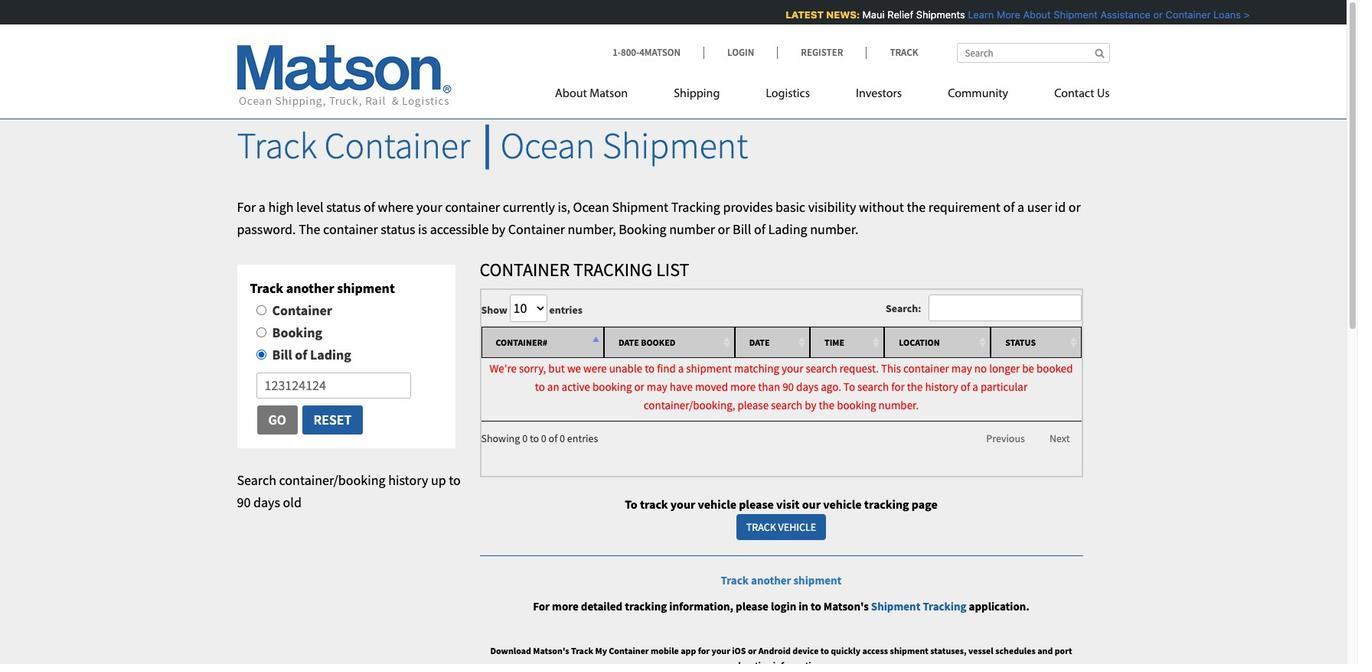 Task type: describe. For each thing, give the bounding box(es) containing it.
search container/booking history up to 90 days old
[[237, 472, 461, 511]]

quickly
[[831, 645, 861, 657]]

ago.
[[821, 380, 841, 394]]

to left an
[[535, 380, 545, 394]]

investors link
[[833, 80, 925, 112]]

provides
[[723, 198, 773, 216]]

previous
[[986, 432, 1025, 446]]

1 horizontal spatial tracking
[[864, 497, 909, 512]]

booking inside for a high level status of where your container currently is, ocean shipment tracking provides basic visibility without the requirement of a user id or password. the container status is accessible by container number, booking number or bill of lading number.
[[619, 220, 667, 238]]

device
[[793, 645, 819, 657]]

0 vertical spatial track another shipment
[[250, 280, 395, 297]]

old
[[283, 494, 302, 511]]

more
[[995, 8, 1019, 21]]

access
[[863, 645, 888, 657]]

or inside download matson's track my container mobile app for your ios or android device to quickly access shipment statuses, vessel schedules and port location information.
[[748, 645, 757, 657]]

to right in
[[811, 600, 821, 614]]

logistics
[[766, 88, 810, 100]]

the
[[299, 220, 320, 238]]

for for for a high level status of where your container currently is, ocean shipment tracking provides basic visibility without the requirement of a user id or password. the container status is accessible by container number, booking number or bill of lading number.
[[237, 198, 256, 216]]

800-
[[621, 46, 639, 59]]

location
[[738, 660, 771, 665]]

sorry,
[[519, 361, 546, 376]]

were
[[583, 361, 607, 376]]

container inside we're sorry, but we were unable to find a shipment matching your search request. this container may no longer be booked to an active booking or may have moved more than 90 days ago. to search for the history of a particular container/booking, please search by the booking number.
[[904, 361, 949, 376]]

accessible
[[430, 220, 489, 238]]

number. inside we're sorry, but we were unable to find a shipment matching your search request. this container may no longer be booked to an active booking or may have moved more than 90 days ago. to search for the history of a particular container/booking, please search by the booking number.
[[879, 398, 919, 413]]

4matson
[[639, 46, 681, 59]]

information.
[[773, 660, 824, 665]]

2 vertical spatial please
[[736, 600, 769, 614]]

1 horizontal spatial may
[[952, 361, 972, 376]]

date booked
[[619, 337, 676, 348]]

for for for more detailed tracking information, please login in to matson's shipment tracking application.
[[533, 600, 550, 614]]

bill inside for a high level status of where your container currently is, ocean shipment tracking provides basic visibility without the requirement of a user id or password. the container status is accessible by container number, booking number or bill of lading number.
[[733, 220, 751, 238]]

showing 0 to 0 of 0 entries
[[481, 431, 598, 445]]

currently
[[503, 198, 555, 216]]

track inside download matson's track my container mobile app for your ios or android device to quickly access shipment statuses, vessel schedules and port location information.
[[571, 645, 593, 657]]

1 vertical spatial status
[[381, 220, 415, 238]]

show
[[481, 303, 510, 316]]

login
[[771, 600, 796, 614]]

location: activate to sort column ascending element
[[885, 327, 991, 358]]

2 vertical spatial the
[[819, 398, 835, 413]]

loans
[[1212, 8, 1239, 21]]

shipment up access
[[871, 600, 921, 614]]

shipments
[[915, 8, 964, 21]]

this
[[881, 361, 901, 376]]

container/booking,
[[644, 398, 735, 413]]

2 0 from the left
[[541, 431, 547, 445]]

download
[[490, 645, 531, 657]]

90 inside search container/booking history up to 90 days old
[[237, 494, 251, 511]]

status
[[1006, 337, 1036, 348]]

have
[[670, 380, 693, 394]]

2 horizontal spatial search
[[858, 380, 889, 394]]

visit
[[776, 497, 800, 512]]

latest
[[784, 8, 822, 21]]

of down provides
[[754, 220, 766, 238]]

date: activate to sort column ascending element
[[735, 327, 810, 358]]

track container │ocean shipment
[[237, 123, 748, 168]]

your right track
[[671, 497, 696, 512]]

2 vehicle from the left
[[823, 497, 862, 512]]

1 vertical spatial track another shipment
[[721, 574, 842, 588]]

my
[[595, 645, 607, 657]]

2 vertical spatial tracking
[[923, 600, 967, 614]]

booked
[[641, 337, 676, 348]]

login
[[727, 46, 754, 59]]

an
[[547, 380, 559, 394]]

1-800-4matson
[[613, 46, 681, 59]]

days inside search container/booking history up to 90 days old
[[253, 494, 280, 511]]

track another shipment link
[[721, 574, 842, 588]]

to track your vehicle please visit our vehicle tracking page
[[625, 497, 938, 512]]

0 horizontal spatial booking
[[593, 380, 632, 394]]

track link
[[866, 46, 918, 59]]

1 0 from the left
[[522, 431, 528, 445]]

date booked: activate to sort column ascending element
[[604, 327, 735, 358]]

container right the container radio
[[272, 302, 332, 319]]

0 horizontal spatial more
[[552, 600, 579, 614]]

days inside we're sorry, but we were unable to find a shipment matching your search request. this container may no longer be booked to an active booking or may have moved more than 90 days ago. to search for the history of a particular container/booking, please search by the booking number.
[[796, 380, 819, 394]]

we
[[567, 361, 581, 376]]

number
[[669, 220, 715, 238]]

about matson
[[555, 88, 628, 100]]

active
[[562, 380, 590, 394]]

password.
[[237, 220, 296, 238]]

investors
[[856, 88, 902, 100]]

container#
[[496, 337, 548, 348]]

no
[[975, 361, 987, 376]]

search image
[[1095, 48, 1105, 58]]

0 horizontal spatial tracking
[[573, 258, 653, 282]]

0 horizontal spatial another
[[286, 280, 334, 297]]

container#: activate to sort column descending element
[[481, 327, 604, 358]]

number. inside for a high level status of where your container currently is, ocean shipment tracking provides basic visibility without the requirement of a user id or password. the container status is accessible by container number, booking number or bill of lading number.
[[810, 220, 859, 238]]

container inside download matson's track my container mobile app for your ios or android device to quickly access shipment statuses, vessel schedules and port location information.
[[609, 645, 649, 657]]

register
[[801, 46, 843, 59]]

container left the loans
[[1164, 8, 1209, 21]]

your inside for a high level status of where your container currently is, ocean shipment tracking provides basic visibility without the requirement of a user id or password. the container status is accessible by container number, booking number or bill of lading number.
[[416, 198, 442, 216]]

to inside download matson's track my container mobile app for your ios or android device to quickly access shipment statuses, vessel schedules and port location information.
[[821, 645, 829, 657]]

or right id
[[1069, 198, 1081, 216]]

Container radio
[[256, 306, 266, 316]]

a right find
[[678, 361, 684, 376]]

for inside we're sorry, but we were unable to find a shipment matching your search request. this container may no longer be booked to an active booking or may have moved more than 90 days ago. to search for the history of a particular container/booking, please search by the booking number.
[[891, 380, 905, 394]]

shipment down the shipping "link"
[[603, 123, 748, 168]]

>
[[1242, 8, 1248, 21]]

matson
[[590, 88, 628, 100]]

of right "bill of lading" radio
[[295, 346, 307, 364]]

1 vertical spatial please
[[739, 497, 774, 512]]

download matson's track my container mobile app for your ios or android device to quickly access shipment statuses, vessel schedules and port location information.
[[490, 645, 1072, 665]]

id
[[1055, 198, 1066, 216]]

without
[[859, 198, 904, 216]]

0 vertical spatial container
[[445, 198, 500, 216]]

vehicle
[[778, 521, 816, 535]]

is,
[[558, 198, 570, 216]]

a down no
[[973, 380, 978, 394]]

list
[[656, 258, 689, 282]]

android
[[759, 645, 791, 657]]

shipping
[[674, 88, 720, 100]]

assistance
[[1099, 8, 1149, 21]]

0 horizontal spatial bill
[[272, 346, 292, 364]]

longer
[[989, 361, 1020, 376]]

or inside we're sorry, but we were unable to find a shipment matching your search request. this container may no longer be booked to an active booking or may have moved more than 90 days ago. to search for the history of a particular container/booking, please search by the booking number.
[[634, 380, 645, 394]]

blue matson logo with ocean, shipping, truck, rail and logistics written beneath it. image
[[237, 45, 451, 108]]

container up where in the left top of the page
[[324, 123, 470, 168]]

0 vertical spatial matson's
[[824, 600, 869, 614]]

basic
[[776, 198, 806, 216]]

track up high
[[237, 123, 317, 168]]

us
[[1097, 88, 1110, 100]]

and
[[1038, 645, 1053, 657]]

│ocean
[[478, 123, 595, 168]]

is
[[418, 220, 427, 238]]

detailed
[[581, 600, 623, 614]]

page
[[912, 497, 938, 512]]

community link
[[925, 80, 1031, 112]]

app
[[681, 645, 696, 657]]

login link
[[704, 46, 777, 59]]



Task type: vqa. For each thing, say whether or not it's contained in the screenshot.
the right including
no



Task type: locate. For each thing, give the bounding box(es) containing it.
your up is
[[416, 198, 442, 216]]

your left ios
[[712, 645, 730, 657]]

find
[[657, 361, 676, 376]]

0 horizontal spatial for
[[698, 645, 710, 657]]

bill
[[733, 220, 751, 238], [272, 346, 292, 364]]

schedules
[[996, 645, 1036, 657]]

your inside we're sorry, but we were unable to find a shipment matching your search request. this container may no longer be booked to an active booking or may have moved more than 90 days ago. to search for the history of a particular container/booking, please search by the booking number.
[[782, 361, 804, 376]]

about right more
[[1022, 8, 1049, 21]]

2 horizontal spatial 0
[[560, 431, 565, 445]]

0 vertical spatial may
[[952, 361, 972, 376]]

1 horizontal spatial 0
[[541, 431, 547, 445]]

of inside showing 0 to 0 of 0 entries status
[[549, 431, 558, 445]]

may left no
[[952, 361, 972, 376]]

tracking up statuses,
[[923, 600, 967, 614]]

0 vertical spatial search
[[806, 361, 837, 376]]

booking down the unable
[[593, 380, 632, 394]]

0 vertical spatial 90
[[783, 380, 794, 394]]

status down where in the left top of the page
[[381, 220, 415, 238]]

shipment right ocean
[[612, 198, 669, 216]]

may
[[952, 361, 972, 376], [647, 380, 668, 394]]

bill of lading
[[272, 346, 351, 364]]

for down this
[[891, 380, 905, 394]]

container right my
[[609, 645, 649, 657]]

1 vertical spatial 90
[[237, 494, 251, 511]]

shipment
[[1052, 8, 1096, 21], [603, 123, 748, 168], [612, 198, 669, 216], [871, 600, 921, 614]]

we're sorry, but we were unable to find a shipment matching your search request. this container may no longer be booked to an active booking or may have moved more than 90 days ago. to search for the history of a particular container/booking, please search by the booking number.
[[490, 361, 1073, 413]]

history down 'location: activate to sort column ascending' element
[[925, 380, 959, 394]]

search down than
[[771, 398, 803, 413]]

number. down visibility
[[810, 220, 859, 238]]

0 vertical spatial by
[[491, 220, 506, 238]]

date up matching
[[749, 337, 770, 348]]

lading down basic
[[768, 220, 808, 238]]

2 horizontal spatial tracking
[[923, 600, 967, 614]]

1 vehicle from the left
[[698, 497, 737, 512]]

0 horizontal spatial 90
[[237, 494, 251, 511]]

another
[[286, 280, 334, 297], [751, 574, 791, 588]]

of left where in the left top of the page
[[364, 198, 375, 216]]

particular
[[981, 380, 1028, 394]]

register link
[[777, 46, 866, 59]]

0 horizontal spatial date
[[619, 337, 639, 348]]

news:
[[825, 8, 858, 21]]

learn more about shipment assistance or container loans > link
[[966, 8, 1248, 21]]

date for date
[[749, 337, 770, 348]]

0 horizontal spatial lading
[[310, 346, 351, 364]]

booking down ago.
[[837, 398, 876, 413]]

1 horizontal spatial by
[[805, 398, 817, 413]]

days left ago.
[[796, 380, 819, 394]]

the down location
[[907, 380, 923, 394]]

1 horizontal spatial track another shipment
[[721, 574, 842, 588]]

row containing container#
[[481, 327, 1082, 358]]

0 vertical spatial the
[[907, 198, 926, 216]]

history left up
[[388, 472, 428, 489]]

please down than
[[738, 398, 769, 413]]

container down currently
[[508, 220, 565, 238]]

1 vertical spatial entries
[[567, 431, 598, 445]]

for right app
[[698, 645, 710, 657]]

1 vertical spatial number.
[[879, 398, 919, 413]]

history inside we're sorry, but we were unable to find a shipment matching your search request. this container may no longer be booked to an active booking or may have moved more than 90 days ago. to search for the history of a particular container/booking, please search by the booking number.
[[925, 380, 959, 394]]

or right number
[[718, 220, 730, 238]]

0 horizontal spatial days
[[253, 494, 280, 511]]

0 horizontal spatial to
[[625, 497, 638, 512]]

tracking right detailed
[[625, 600, 667, 614]]

1 vertical spatial bill
[[272, 346, 292, 364]]

number,
[[568, 220, 616, 238]]

statuses,
[[931, 645, 967, 657]]

1 vertical spatial more
[[552, 600, 579, 614]]

to inside search container/booking history up to 90 days old
[[449, 472, 461, 489]]

1 vertical spatial for
[[698, 645, 710, 657]]

search up ago.
[[806, 361, 837, 376]]

0 horizontal spatial matson's
[[533, 645, 569, 657]]

to left track
[[625, 497, 638, 512]]

1 vertical spatial may
[[647, 380, 668, 394]]

0 vertical spatial booking
[[593, 380, 632, 394]]

for a high level status of where your container currently is, ocean shipment tracking provides basic visibility without the requirement of a user id or password. the container status is accessible by container number, booking number or bill of lading number.
[[237, 198, 1081, 238]]

date for date booked
[[619, 337, 639, 348]]

0 horizontal spatial for
[[237, 198, 256, 216]]

vehicle right our
[[823, 497, 862, 512]]

by
[[491, 220, 506, 238], [805, 398, 817, 413]]

to right up
[[449, 472, 461, 489]]

1 horizontal spatial another
[[751, 574, 791, 588]]

Search search field
[[957, 43, 1110, 63]]

maui
[[861, 8, 883, 21]]

please left login
[[736, 600, 769, 614]]

1 vertical spatial for
[[533, 600, 550, 614]]

1 date from the left
[[619, 337, 639, 348]]

vehicle right track
[[698, 497, 737, 512]]

1 horizontal spatial history
[[925, 380, 959, 394]]

1 horizontal spatial days
[[796, 380, 819, 394]]

previous link
[[975, 425, 1037, 454]]

status right the level
[[326, 198, 361, 216]]

track
[[640, 497, 668, 512]]

container down location
[[904, 361, 949, 376]]

shipment inside download matson's track my container mobile app for your ios or android device to quickly access shipment statuses, vessel schedules and port location information.
[[890, 645, 929, 657]]

1 vertical spatial tracking
[[625, 600, 667, 614]]

None search field
[[957, 43, 1110, 63], [928, 295, 1082, 321], [957, 43, 1110, 63], [928, 295, 1082, 321]]

showing
[[481, 431, 520, 445]]

about
[[1022, 8, 1049, 21], [555, 88, 587, 100]]

user
[[1027, 198, 1052, 216]]

matching
[[734, 361, 779, 376]]

lading inside for a high level status of where your container currently is, ocean shipment tracking provides basic visibility without the requirement of a user id or password. the container status is accessible by container number, booking number or bill of lading number.
[[768, 220, 808, 238]]

track vehicle link
[[736, 515, 826, 541]]

lading up enter bill # text field at bottom left
[[310, 346, 351, 364]]

ocean
[[573, 198, 609, 216]]

shipment inside we're sorry, but we were unable to find a shipment matching your search request. this container may no longer be booked to an active booking or may have moved more than 90 days ago. to search for the history of a particular container/booking, please search by the booking number.
[[686, 361, 732, 376]]

container tracking list
[[480, 258, 689, 282]]

for up password. on the top
[[237, 198, 256, 216]]

top menu navigation
[[555, 80, 1110, 112]]

90
[[783, 380, 794, 394], [237, 494, 251, 511]]

tracking down number,
[[573, 258, 653, 282]]

1 horizontal spatial for
[[891, 380, 905, 394]]

1 horizontal spatial tracking
[[671, 198, 720, 216]]

2 date from the left
[[749, 337, 770, 348]]

1 vertical spatial tracking
[[573, 258, 653, 282]]

to left find
[[645, 361, 655, 376]]

more inside we're sorry, but we were unable to find a shipment matching your search request. this container may no longer be booked to an active booking or may have moved more than 90 days ago. to search for the history of a particular container/booking, please search by the booking number.
[[731, 380, 756, 394]]

2 vertical spatial container
[[904, 361, 949, 376]]

1 horizontal spatial status
[[381, 220, 415, 238]]

entries down active on the left bottom
[[567, 431, 598, 445]]

1 horizontal spatial lading
[[768, 220, 808, 238]]

1 horizontal spatial booking
[[619, 220, 667, 238]]

0 horizontal spatial status
[[326, 198, 361, 216]]

bill right "bill of lading" radio
[[272, 346, 292, 364]]

0 vertical spatial bill
[[733, 220, 751, 238]]

container/booking
[[279, 472, 386, 489]]

matson's right in
[[824, 600, 869, 614]]

of left user
[[1003, 198, 1015, 216]]

0 vertical spatial tracking
[[671, 198, 720, 216]]

we're
[[490, 361, 517, 376]]

date up the unable
[[619, 337, 639, 348]]

showing 0 to 0 of 0 entries status
[[481, 422, 598, 447]]

1 horizontal spatial more
[[731, 380, 756, 394]]

shipment
[[337, 280, 395, 297], [686, 361, 732, 376], [794, 574, 842, 588], [890, 645, 929, 657]]

shipment up search icon
[[1052, 8, 1096, 21]]

or right assistance
[[1152, 8, 1161, 21]]

track up the container radio
[[250, 280, 283, 297]]

contact us link
[[1031, 80, 1110, 112]]

container
[[1164, 8, 1209, 21], [324, 123, 470, 168], [508, 220, 565, 238], [480, 258, 570, 282], [272, 302, 332, 319], [609, 645, 649, 657]]

by inside we're sorry, but we were unable to find a shipment matching your search request. this container may no longer be booked to an active booking or may have moved more than 90 days ago. to search for the history of a particular container/booking, please search by the booking number.
[[805, 398, 817, 413]]

a left user
[[1018, 198, 1025, 216]]

your
[[416, 198, 442, 216], [782, 361, 804, 376], [671, 497, 696, 512], [712, 645, 730, 657]]

matson's inside download matson's track my container mobile app for your ios or android device to quickly access shipment statuses, vessel schedules and port location information.
[[533, 645, 569, 657]]

container up show
[[480, 258, 570, 282]]

to right showing
[[530, 431, 539, 445]]

for inside for a high level status of where your container currently is, ocean shipment tracking provides basic visibility without the requirement of a user id or password. the container status is accessible by container number, booking number or bill of lading number.
[[237, 198, 256, 216]]

0 vertical spatial booking
[[619, 220, 667, 238]]

track vehicle
[[746, 521, 816, 535]]

our
[[802, 497, 821, 512]]

the right without
[[907, 198, 926, 216]]

1 vertical spatial search
[[858, 380, 889, 394]]

90 inside we're sorry, but we were unable to find a shipment matching your search request. this container may no longer be booked to an active booking or may have moved more than 90 days ago. to search for the history of a particular container/booking, please search by the booking number.
[[783, 380, 794, 394]]

mobile
[[651, 645, 679, 657]]

contact us
[[1054, 88, 1110, 100]]

0
[[522, 431, 528, 445], [541, 431, 547, 445], [560, 431, 565, 445]]

1 horizontal spatial to
[[844, 380, 855, 394]]

tracking
[[671, 198, 720, 216], [573, 258, 653, 282], [923, 600, 967, 614]]

0 horizontal spatial booking
[[272, 324, 322, 341]]

up
[[431, 472, 446, 489]]

next link
[[1038, 425, 1082, 454]]

the inside for a high level status of where your container currently is, ocean shipment tracking provides basic visibility without the requirement of a user id or password. the container status is accessible by container number, booking number or bill of lading number.
[[907, 198, 926, 216]]

0 horizontal spatial container
[[323, 220, 378, 238]]

tracking inside for a high level status of where your container currently is, ocean shipment tracking provides basic visibility without the requirement of a user id or password. the container status is accessible by container number, booking number or bill of lading number.
[[671, 198, 720, 216]]

vessel
[[969, 645, 994, 657]]

track down relief
[[890, 46, 918, 59]]

1 horizontal spatial bill
[[733, 220, 751, 238]]

or down the unable
[[634, 380, 645, 394]]

track another shipment up 'for more detailed tracking information, please login in to matson's shipment tracking application.'
[[721, 574, 842, 588]]

container inside for a high level status of where your container currently is, ocean shipment tracking provides basic visibility without the requirement of a user id or password. the container status is accessible by container number, booking number or bill of lading number.
[[508, 220, 565, 238]]

1 vertical spatial another
[[751, 574, 791, 588]]

a left high
[[259, 198, 266, 216]]

port
[[1055, 645, 1072, 657]]

learn
[[966, 8, 992, 21]]

1 vertical spatial about
[[555, 88, 587, 100]]

your inside download matson's track my container mobile app for your ios or android device to quickly access shipment statuses, vessel schedules and port location information.
[[712, 645, 730, 657]]

1 vertical spatial booking
[[272, 324, 322, 341]]

booking
[[619, 220, 667, 238], [272, 324, 322, 341]]

shipping link
[[651, 80, 743, 112]]

booking left number
[[619, 220, 667, 238]]

shipment tracking link
[[871, 600, 969, 614]]

container right the
[[323, 220, 378, 238]]

tracking
[[864, 497, 909, 512], [625, 600, 667, 614]]

1 horizontal spatial booking
[[837, 398, 876, 413]]

by inside for a high level status of where your container currently is, ocean shipment tracking provides basic visibility without the requirement of a user id or password. the container status is accessible by container number, booking number or bill of lading number.
[[491, 220, 506, 238]]

next
[[1050, 432, 1070, 446]]

Enter Bill # text field
[[256, 373, 411, 399]]

a
[[259, 198, 266, 216], [1018, 198, 1025, 216], [678, 361, 684, 376], [973, 380, 978, 394]]

days down search
[[253, 494, 280, 511]]

the
[[907, 198, 926, 216], [907, 380, 923, 394], [819, 398, 835, 413]]

of
[[364, 198, 375, 216], [1003, 198, 1015, 216], [754, 220, 766, 238], [295, 346, 307, 364], [961, 380, 970, 394], [549, 431, 558, 445]]

0 vertical spatial more
[[731, 380, 756, 394]]

for
[[891, 380, 905, 394], [698, 645, 710, 657]]

1 horizontal spatial vehicle
[[823, 497, 862, 512]]

booking
[[593, 380, 632, 394], [837, 398, 876, 413]]

0 horizontal spatial history
[[388, 472, 428, 489]]

shipment inside for a high level status of where your container currently is, ocean shipment tracking provides basic visibility without the requirement of a user id or password. the container status is accessible by container number, booking number or bill of lading number.
[[612, 198, 669, 216]]

0 horizontal spatial 0
[[522, 431, 528, 445]]

history inside search container/booking history up to 90 days old
[[388, 472, 428, 489]]

please left visit on the right bottom of page
[[739, 497, 774, 512]]

another up 'for more detailed tracking information, please login in to matson's shipment tracking application.'
[[751, 574, 791, 588]]

date inside date booked: activate to sort column ascending element
[[619, 337, 639, 348]]

for
[[237, 198, 256, 216], [533, 600, 550, 614]]

1 horizontal spatial search
[[806, 361, 837, 376]]

we're sorry, but we were unable to find a shipment matching your search request. this container may no longer be booked to an active booking or may have moved more than 90 days ago. to search for the history of a particular container/booking, please search by the booking number. grid
[[481, 322, 1082, 422]]

2 horizontal spatial container
[[904, 361, 949, 376]]

bill down provides
[[733, 220, 751, 238]]

1 horizontal spatial about
[[1022, 8, 1049, 21]]

0 horizontal spatial tracking
[[625, 600, 667, 614]]

search
[[237, 472, 276, 489]]

row
[[481, 327, 1082, 358]]

days
[[796, 380, 819, 394], [253, 494, 280, 511]]

but
[[548, 361, 565, 376]]

0 vertical spatial history
[[925, 380, 959, 394]]

track up information,
[[721, 574, 749, 588]]

date inside the date: activate to sort column ascending element
[[749, 337, 770, 348]]

please inside we're sorry, but we were unable to find a shipment matching your search request. this container may no longer be booked to an active booking or may have moved more than 90 days ago. to search for the history of a particular container/booking, please search by the booking number.
[[738, 398, 769, 413]]

to right ago.
[[844, 380, 855, 394]]

matson's right download
[[533, 645, 569, 657]]

entries up container#: activate to sort column descending element
[[547, 303, 583, 316]]

0 horizontal spatial by
[[491, 220, 506, 238]]

more down matching
[[731, 380, 756, 394]]

track another shipment down the
[[250, 280, 395, 297]]

tracking left page
[[864, 497, 909, 512]]

logistics link
[[743, 80, 833, 112]]

track left my
[[571, 645, 593, 657]]

your down the date: activate to sort column ascending element
[[782, 361, 804, 376]]

unable
[[609, 361, 643, 376]]

1 vertical spatial to
[[625, 497, 638, 512]]

0 vertical spatial another
[[286, 280, 334, 297]]

1 vertical spatial booking
[[837, 398, 876, 413]]

about left matson
[[555, 88, 587, 100]]

for left detailed
[[533, 600, 550, 614]]

application.
[[969, 600, 1030, 614]]

time: activate to sort column ascending element
[[810, 327, 885, 358]]

entries inside status
[[567, 431, 598, 445]]

history
[[925, 380, 959, 394], [388, 472, 428, 489]]

search down the request. at the right bottom of page
[[858, 380, 889, 394]]

or up "location"
[[748, 645, 757, 657]]

for inside download matson's track my container mobile app for your ios or android device to quickly access shipment statuses, vessel schedules and port location information.
[[698, 645, 710, 657]]

0 horizontal spatial vehicle
[[698, 497, 737, 512]]

0 vertical spatial status
[[326, 198, 361, 216]]

about matson link
[[555, 80, 651, 112]]

track down to track your vehicle please visit our vehicle tracking page
[[746, 521, 776, 535]]

0 vertical spatial lading
[[768, 220, 808, 238]]

1 vertical spatial container
[[323, 220, 378, 238]]

1 vertical spatial by
[[805, 398, 817, 413]]

0 horizontal spatial search
[[771, 398, 803, 413]]

Booking radio
[[256, 328, 266, 338]]

to inside we're sorry, but we were unable to find a shipment matching your search request. this container may no longer be booked to an active booking or may have moved more than 90 days ago. to search for the history of a particular container/booking, please search by the booking number.
[[844, 380, 855, 394]]

another down the
[[286, 280, 334, 297]]

may down find
[[647, 380, 668, 394]]

3 0 from the left
[[560, 431, 565, 445]]

1 horizontal spatial number.
[[879, 398, 919, 413]]

tracking up number
[[671, 198, 720, 216]]

to right device
[[821, 645, 829, 657]]

0 vertical spatial to
[[844, 380, 855, 394]]

to
[[645, 361, 655, 376], [535, 380, 545, 394], [530, 431, 539, 445], [449, 472, 461, 489], [811, 600, 821, 614], [821, 645, 829, 657]]

of down an
[[549, 431, 558, 445]]

90 down search
[[237, 494, 251, 511]]

be
[[1022, 361, 1034, 376]]

more left detailed
[[552, 600, 579, 614]]

track
[[890, 46, 918, 59], [237, 123, 317, 168], [250, 280, 283, 297], [746, 521, 776, 535], [721, 574, 749, 588], [571, 645, 593, 657]]

90 right than
[[783, 380, 794, 394]]

0 vertical spatial tracking
[[864, 497, 909, 512]]

request.
[[840, 361, 879, 376]]

1 vertical spatial history
[[388, 472, 428, 489]]

0 vertical spatial entries
[[547, 303, 583, 316]]

container up accessible
[[445, 198, 500, 216]]

0 vertical spatial days
[[796, 380, 819, 394]]

Bill of Lading radio
[[256, 350, 266, 360]]

to inside status
[[530, 431, 539, 445]]

1 horizontal spatial matson's
[[824, 600, 869, 614]]

the down ago.
[[819, 398, 835, 413]]

of inside we're sorry, but we were unable to find a shipment matching your search request. this container may no longer be booked to an active booking or may have moved more than 90 days ago. to search for the history of a particular container/booking, please search by the booking number.
[[961, 380, 970, 394]]

of left particular
[[961, 380, 970, 394]]

1 vertical spatial matson's
[[533, 645, 569, 657]]

1 horizontal spatial container
[[445, 198, 500, 216]]

1 vertical spatial lading
[[310, 346, 351, 364]]

status: activate to sort column ascending element
[[991, 327, 1082, 358]]

None button
[[256, 405, 299, 435], [301, 405, 364, 435], [256, 405, 299, 435], [301, 405, 364, 435]]

0 horizontal spatial may
[[647, 380, 668, 394]]

booking up bill of lading
[[272, 324, 322, 341]]

number. down this
[[879, 398, 919, 413]]

1 horizontal spatial for
[[533, 600, 550, 614]]

visibility
[[808, 198, 856, 216]]

0 vertical spatial about
[[1022, 8, 1049, 21]]

1 vertical spatial the
[[907, 380, 923, 394]]

about inside 'link'
[[555, 88, 587, 100]]

0 horizontal spatial number.
[[810, 220, 859, 238]]



